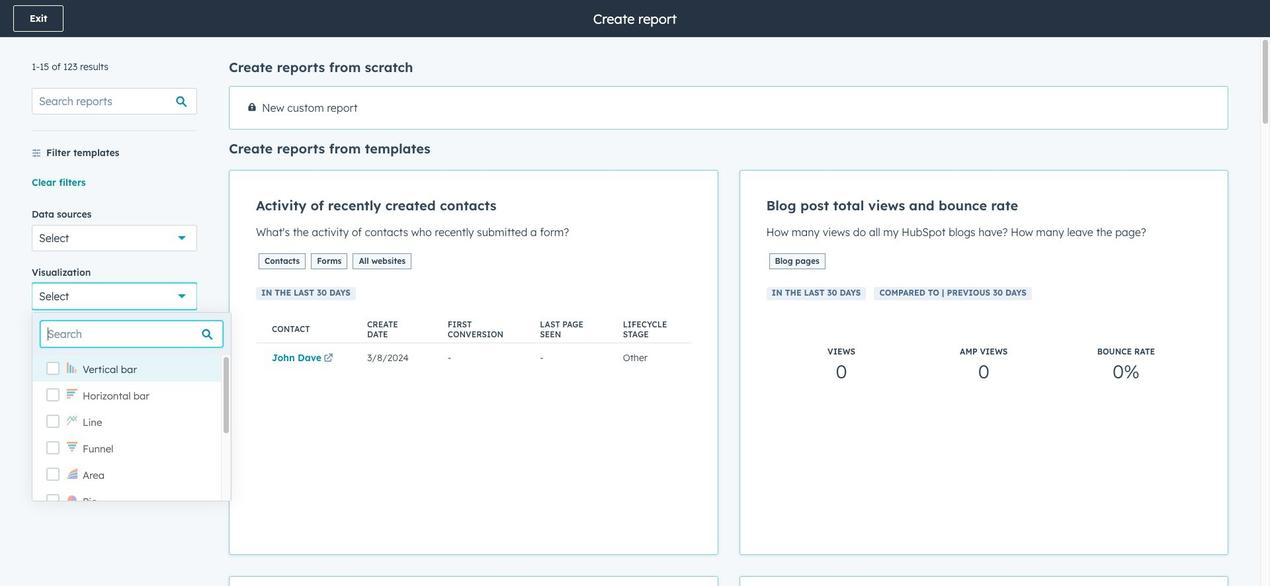 Task type: locate. For each thing, give the bounding box(es) containing it.
list box
[[32, 355, 231, 514]]

None checkbox
[[229, 170, 718, 555], [229, 576, 718, 586], [739, 576, 1228, 586], [229, 170, 718, 555], [229, 576, 718, 586], [739, 576, 1228, 586]]

link opens in a new window image
[[324, 354, 333, 364]]

Search search field
[[32, 88, 197, 114], [40, 321, 223, 347]]

1 vertical spatial search search field
[[40, 321, 223, 347]]

None checkbox
[[229, 86, 1228, 130], [739, 170, 1228, 555], [229, 86, 1228, 130], [739, 170, 1228, 555]]

page section element
[[0, 0, 1270, 37]]



Task type: vqa. For each thing, say whether or not it's contained in the screenshot.
THE CLICK
no



Task type: describe. For each thing, give the bounding box(es) containing it.
link opens in a new window image
[[324, 354, 333, 364]]

0 vertical spatial search search field
[[32, 88, 197, 114]]



